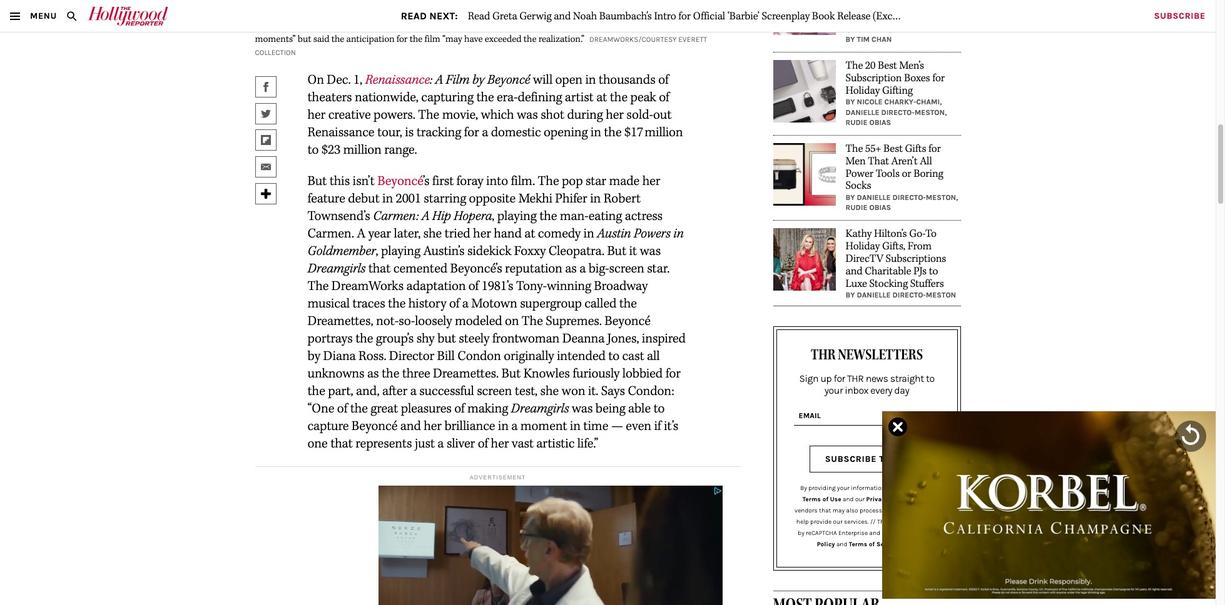 Task type: vqa. For each thing, say whether or not it's contained in the screenshot.
Screenplay on the right
yes



Task type: describe. For each thing, give the bounding box(es) containing it.
1 rudie obias link from the top
[[846, 118, 891, 127]]

director
[[389, 348, 434, 365]]

after
[[382, 384, 408, 400]]

year
[[368, 226, 391, 242]]

broadway
[[594, 278, 648, 295]]

1 horizontal spatial as
[[367, 366, 379, 382]]

tools
[[876, 167, 900, 181]]

renaissance inside will open in thousands of theaters nationwide, capturing the era-defining artist at the peak of her creative powers. the movie, which was shot during her sold-out renaissance tour, is tracking for a domestic opening in the $17 million to $23 million range.
[[308, 124, 374, 141]]

the down the and,
[[350, 401, 368, 417]]

protected
[[910, 519, 938, 526]]

goldmember
[[308, 243, 376, 260]]

anticipation
[[346, 33, 395, 45]]

0 vertical spatial film
[[406, 19, 422, 31]]

and terms of service apply.
[[835, 541, 917, 549]]

screenplay
[[762, 9, 810, 23]]

danielle inside the 55+ best gifts for men that aren't all power tools or boring socks by danielle directo-meston , rudie obias
[[857, 193, 891, 202]]

open
[[555, 72, 583, 88]]

that inside was being able to capture beyoncé and her brilliance in a moment in time — even if it's one that represents just a sliver of her vast artistic life."
[[330, 436, 353, 452]]

feature inside beyoncé as deena jones in the feature film adaptation of dreamgirls, which thr praised for its "many can-you-top-this moments" but said the anticipation for the film "may have exceeded the realization."
[[377, 19, 404, 31]]

2 horizontal spatial our
[[924, 485, 934, 492]]

her down pleasures
[[424, 419, 442, 435]]

best for men's
[[878, 59, 897, 73]]

thr inside sign up for thr news straight to your inbox every day
[[847, 373, 864, 385]]

stocking
[[870, 277, 908, 291]]

holiday inside kathy hilton's go-to holiday gifts, from directv subscriptions and charitable pjs to luxe stocking stuffers by danielle directo-meston
[[846, 240, 880, 254]]

sign
[[799, 373, 819, 385]]

isn't
[[353, 173, 375, 190]]

in inside , playing the man-eating actress carmen. a year later, she tried her hand at comedy in
[[584, 226, 594, 242]]

realization."
[[539, 33, 585, 45]]

which inside will open in thousands of theaters nationwide, capturing the era-defining artist at the peak of her creative powers. the movie, which was shot during her sold-out renaissance tour, is tracking for a domestic opening in the $17 million to $23 million range.
[[481, 107, 514, 123]]

but inside , playing austin's sidekick foxxy cleopatra. but it was dreamgirls
[[607, 243, 626, 260]]

help
[[797, 519, 809, 526]]

rudie inside the 55+ best gifts for men that aren't all power tools or boring socks by danielle directo-meston , rudie obias
[[846, 204, 868, 212]]

it's
[[664, 419, 679, 435]]

austin's
[[423, 243, 465, 260]]

0 vertical spatial privacy policy link
[[866, 496, 908, 504]]

defining
[[518, 89, 562, 106]]

1 horizontal spatial a
[[421, 208, 429, 225]]

to inside by providing your information, you agree to our terms of use and our privacy policy
[[917, 485, 923, 492]]

dreamworks
[[332, 278, 404, 295]]

by inside by providing your information, you agree to our terms of use and our privacy policy
[[800, 485, 807, 492]]

everdure cube portable charcoal grill and mvmt bracelet image
[[773, 143, 836, 206]]

a right "just"
[[438, 436, 444, 452]]

and inside .     we use vendors that may also process your information to help provide our services. // this site is protected by recaptcha enterprise and the google
[[870, 530, 880, 537]]

holiday inside the 20 best men's subscription boxes for holiday gifting by nicole charky-chami , danielle directo-meston , rudie obias
[[846, 84, 880, 97]]

man-
[[560, 208, 589, 225]]

dreamworks/courtesy
[[589, 35, 677, 44]]

it
[[629, 243, 637, 260]]

a up "modeled"
[[462, 296, 469, 312]]

mekhi
[[519, 191, 553, 207]]

adaptation inside 'that cemented beyoncé's reputation as a big-screen star. the dreamworks adaptation of 1981's tony-winning broadway musical traces the history of a motown supergroup called the dreamettes, not-so-loosely modeled on the supremes. beyoncé portrays the group's shy but steely frontwoman deanna jones, inspired by diana ross. director bill condon originally intended to cast all unknowns as the three dreamettes. but knowles furiously lobbied for the part, and, after a successful screen test, she won it. says condon: "one of the great pleasures of making'
[[406, 278, 466, 295]]

the up anticipation
[[362, 19, 375, 31]]

meston inside the 55+ best gifts for men that aren't all power tools or boring socks by danielle directo-meston , rudie obias
[[926, 193, 956, 202]]

read for read next:
[[401, 10, 427, 22]]

your inside by providing your information, you agree to our terms of use and our privacy policy
[[837, 485, 850, 492]]

collection
[[255, 48, 296, 57]]

one
[[308, 436, 328, 452]]

buy barbie screenplay image
[[773, 0, 836, 35]]

was inside , playing austin's sidekick foxxy cleopatra. but it was dreamgirls
[[640, 243, 661, 260]]

Email email field
[[794, 407, 940, 425]]

chan
[[872, 35, 892, 44]]

part,
[[328, 384, 353, 400]]

the 20 best men's subscription boxes for holiday gifting by nicole charky-chami , danielle directo-meston , rudie obias
[[846, 59, 947, 127]]

the up musical
[[308, 278, 329, 295]]

1981's
[[482, 278, 513, 295]]

news
[[866, 373, 888, 385]]

vendors
[[795, 507, 818, 515]]

0 vertical spatial renaissance
[[365, 72, 430, 88]]

dreamgirls,
[[479, 19, 525, 31]]

menu button
[[10, 0, 57, 32]]

her inside , playing the man-eating actress carmen. a year later, she tried her hand at comedy in
[[473, 226, 491, 242]]

by inside the 20 best men's subscription boxes for holiday gifting by nicole charky-chami , danielle directo-meston , rudie obias
[[846, 98, 855, 107]]

$23
[[322, 142, 340, 158]]

just
[[415, 436, 435, 452]]

1 vertical spatial this
[[330, 173, 350, 190]]

1 horizontal spatial by
[[472, 72, 485, 88]]

baumbach's
[[599, 9, 652, 23]]

if
[[654, 419, 661, 435]]

all
[[647, 348, 660, 365]]

the up ross. at the bottom left of page
[[356, 331, 373, 347]]

directv
[[846, 252, 884, 266]]

but this isn't beyoncé
[[308, 173, 423, 190]]

your inside sign up for thr news straight to your inbox every day
[[825, 385, 843, 397]]

gifts,
[[882, 240, 906, 254]]

kyle richards, kathy hilton and kim richards at directv celebrates christmas at kathy's image
[[773, 229, 836, 291]]

'barbie'
[[728, 9, 760, 23]]

for left its
[[605, 19, 616, 31]]

the up after
[[382, 366, 399, 382]]

luxe
[[846, 277, 867, 291]]

.
[[908, 496, 909, 504]]

foray
[[457, 173, 483, 190]]

danielle inside the 20 best men's subscription boxes for holiday gifting by nicole charky-chami , danielle directo-meston , rudie obias
[[846, 108, 879, 117]]

her left vast
[[491, 436, 509, 452]]

powers
[[634, 226, 671, 242]]

0 vertical spatial danielle directo-meston link
[[846, 108, 945, 117]]

a inside , playing the man-eating actress carmen. a year later, she tried her hand at comedy in
[[357, 226, 365, 242]]

reputation
[[505, 261, 562, 277]]

breo box tech subscription box image
[[773, 60, 836, 123]]

million
[[343, 142, 382, 158]]

cemented
[[393, 261, 447, 277]]

2 rudie obias link from the top
[[846, 204, 891, 212]]

is inside .     we use vendors that may also process your information to help provide our services. // this site is protected by recaptcha enterprise and the google
[[903, 519, 908, 526]]

privacy inside by providing your information, you agree to our terms of use and our privacy policy
[[866, 496, 889, 504]]

best for gifts
[[884, 142, 903, 156]]

actress
[[625, 208, 663, 225]]

by inside kathy hilton's go-to holiday gifts, from directv subscriptions and charitable pjs to luxe stocking stuffers by danielle directo-meston
[[846, 291, 855, 300]]

every
[[871, 385, 892, 397]]

for inside will open in thousands of theaters nationwide, capturing the era-defining artist at the peak of her creative powers. the movie, which was shot during her sold-out renaissance tour, is tracking for a domestic opening in the $17 million to $23 million range.
[[464, 124, 479, 141]]

dreamgirls inside , playing austin's sidekick foxxy cleopatra. but it was dreamgirls
[[308, 261, 366, 277]]

2 horizontal spatial as
[[565, 261, 577, 277]]

and inside by providing your information, you agree to our terms of use and our privacy policy
[[843, 496, 854, 504]]

austin
[[597, 226, 631, 242]]

beyoncé up era-
[[487, 72, 530, 88]]

1 vertical spatial thr
[[811, 346, 836, 364]]

terms of use link
[[803, 496, 841, 504]]

to
[[926, 227, 937, 241]]

comedy
[[538, 226, 581, 242]]

a left big-
[[580, 261, 586, 277]]

top-
[[691, 19, 708, 31]]

0 horizontal spatial but
[[308, 173, 327, 190]]

to inside kathy hilton's go-to holiday gifts, from directv subscriptions and charitable pjs to luxe stocking stuffers by danielle directo-meston
[[929, 265, 938, 278]]

shot
[[541, 107, 564, 123]]

playing for austin's
[[381, 243, 420, 260]]

and inside was being able to capture beyoncé and her brilliance in a moment in time — even if it's one that represents just a sliver of her vast artistic life."
[[400, 419, 421, 435]]

the inside .     we use vendors that may also process your information to help provide our services. // this site is protected by recaptcha enterprise and the google
[[882, 530, 891, 537]]

to inside will open in thousands of theaters nationwide, capturing the era-defining artist at the peak of her creative powers. the movie, which was shot during her sold-out renaissance tour, is tracking for a domestic opening in the $17 million to $23 million range.
[[308, 142, 319, 158]]

danielle inside kathy hilton's go-to holiday gifts, from directv subscriptions and charitable pjs to luxe stocking stuffers by danielle directo-meston
[[857, 291, 891, 300]]

as inside beyoncé as deena jones in the feature film adaptation of dreamgirls, which thr praised for its "many can-you-top-this moments" but said the anticipation for the film "may have exceeded the realization."
[[291, 19, 299, 31]]

of inside by providing your information, you agree to our terms of use and our privacy policy
[[823, 496, 829, 504]]

sold-
[[627, 107, 653, 123]]

directo- inside the 55+ best gifts for men that aren't all power tools or boring socks by danielle directo-meston , rudie obias
[[893, 193, 926, 202]]

the left $17 million
[[604, 124, 622, 141]]

intro
[[654, 9, 676, 23]]

exceeded
[[485, 33, 522, 45]]

can-
[[657, 19, 674, 31]]

the 20 best men's subscription boxes for holiday gifting link
[[846, 59, 945, 97]]

renaissance link
[[365, 72, 430, 88]]

read greta gerwig and noah baumbach's intro for official 'barbie' screenplay book release (exclusive) link
[[468, 9, 921, 23]]

a inside will open in thousands of theaters nationwide, capturing the era-defining artist at the peak of her creative powers. the movie, which was shot during her sold-out renaissance tour, is tracking for a domestic opening in the $17 million to $23 million range.
[[482, 124, 488, 141]]

for right anticipation
[[397, 33, 408, 45]]

, inside , playing austin's sidekick foxxy cleopatra. but it was dreamgirls
[[376, 243, 378, 260]]

beyoncé inside was being able to capture beyoncé and her brilliance in a moment in time — even if it's one that represents just a sliver of her vast artistic life."
[[352, 419, 398, 435]]

, inside the 55+ best gifts for men that aren't all power tools or boring socks by danielle directo-meston , rudie obias
[[956, 193, 958, 202]]

1 horizontal spatial terms
[[849, 541, 867, 549]]

kathy
[[846, 227, 872, 241]]

obias inside the 20 best men's subscription boxes for holiday gifting by nicole charky-chami , danielle directo-meston , rudie obias
[[869, 118, 891, 127]]

menu
[[30, 11, 57, 21]]

in left time
[[570, 419, 581, 435]]

terms inside by providing your information, you agree to our terms of use and our privacy policy
[[803, 496, 821, 504]]

the down thousands
[[610, 89, 628, 106]]

modeled
[[455, 313, 502, 330]]

charitable
[[865, 265, 911, 278]]

0 horizontal spatial screen
[[477, 384, 512, 400]]

a down three
[[410, 384, 417, 400]]

apply.
[[901, 541, 917, 549]]

tried
[[445, 226, 470, 242]]

which inside beyoncé as deena jones in the feature film adaptation of dreamgirls, which thr praised for its "many can-you-top-this moments" but said the anticipation for the film "may have exceeded the realization."
[[527, 19, 551, 31]]

a up vast
[[511, 419, 518, 435]]

adaptation inside beyoncé as deena jones in the feature film adaptation of dreamgirls, which thr praised for its "many can-you-top-this moments" but said the anticipation for the film "may have exceeded the realization."
[[424, 19, 467, 31]]

the down gerwig
[[524, 33, 537, 45]]

read next:
[[401, 10, 458, 22]]

was inside will open in thousands of theaters nationwide, capturing the era-defining artist at the peak of her creative powers. the movie, which was shot during her sold-out renaissance tour, is tracking for a domestic opening in the $17 million to $23 million range.
[[517, 107, 538, 123]]

go-
[[909, 227, 926, 241]]

sign up for thr news straight to your inbox every day
[[799, 373, 935, 397]]

she inside , playing the man-eating actress carmen. a year later, she tried her hand at comedy in
[[423, 226, 442, 242]]

thr newsletters
[[811, 346, 923, 364]]

kathy hilton's go-to holiday gifts, from directv subscriptions and charitable pjs to luxe stocking stuffers by danielle directo-meston
[[846, 227, 956, 300]]

provide
[[810, 519, 832, 526]]

tony-
[[516, 278, 547, 295]]

beyoncé as deena jones in the feature film adaptation of dreamgirls, which thr praised for its "many can-you-top-this moments" but said the anticipation for the film "may have exceeded the realization."
[[255, 19, 723, 45]]

beyoncé up '2001'
[[377, 173, 423, 190]]

the down jones at the top left of page
[[332, 33, 344, 45]]

newsletters
[[838, 346, 923, 364]]

time
[[583, 419, 608, 435]]

greta
[[492, 9, 517, 23]]

not-
[[376, 313, 399, 330]]

life."
[[577, 436, 598, 452]]

subscribe for subscribe today
[[825, 454, 877, 465]]

in inside "austin powers in goldmember"
[[673, 226, 684, 242]]

privacy inside privacy policy
[[914, 530, 936, 537]]

0 vertical spatial screen
[[609, 261, 644, 277]]

of inside beyoncé as deena jones in the feature film adaptation of dreamgirls, which thr praised for its "many can-you-top-this moments" but said the anticipation for the film "may have exceeded the realization."
[[469, 19, 477, 31]]



Task type: locate. For each thing, give the bounding box(es) containing it.
in right "powers"
[[673, 226, 684, 242]]

of
[[469, 19, 477, 31], [658, 72, 669, 88], [659, 89, 669, 106], [469, 278, 479, 295], [449, 296, 460, 312], [337, 401, 347, 417], [454, 401, 465, 417], [478, 436, 488, 452], [823, 496, 829, 504], [869, 541, 875, 549]]

film left ""may"
[[425, 33, 440, 45]]

artist
[[565, 89, 594, 106]]

vast
[[512, 436, 534, 452]]

0 horizontal spatial terms
[[803, 496, 821, 504]]

0 vertical spatial playing
[[497, 208, 537, 225]]

her left sold-
[[606, 107, 624, 123]]

privacy policy link
[[866, 496, 908, 504], [817, 530, 936, 549]]

nicole charky-chami link
[[857, 98, 940, 107]]

1 vertical spatial your
[[837, 485, 850, 492]]

1 horizontal spatial is
[[903, 519, 908, 526]]

our inside .     we use vendors that may also process your information to help provide our services. // this site is protected by recaptcha enterprise and the google
[[833, 519, 843, 526]]

by down socks
[[846, 193, 855, 202]]

0 horizontal spatial privacy
[[866, 496, 889, 504]]

thr inside beyoncé as deena jones in the feature film adaptation of dreamgirls, which thr praised for its "many can-you-top-this moments" but said the anticipation for the film "may have exceeded the realization."
[[553, 19, 571, 31]]

1 vertical spatial privacy policy link
[[817, 530, 936, 549]]

that up dreamworks
[[368, 261, 391, 277]]

privacy up the process
[[866, 496, 889, 504]]

directo-
[[881, 108, 915, 117], [893, 193, 926, 202], [893, 291, 926, 300]]

so-
[[399, 313, 415, 330]]

by down help
[[798, 530, 805, 537]]

film left next:
[[406, 19, 422, 31]]

phifer
[[555, 191, 587, 207]]

the down 'read next:'
[[410, 33, 423, 45]]

the left 20
[[846, 59, 863, 73]]

2001
[[396, 191, 421, 207]]

1 vertical spatial dreamgirls
[[511, 401, 569, 417]]

condon
[[458, 348, 501, 365]]

rudie down nicole
[[846, 118, 868, 127]]

sliver
[[447, 436, 475, 452]]

a left hip
[[421, 208, 429, 225]]

1 vertical spatial rudie
[[846, 204, 868, 212]]

to up protected
[[933, 507, 939, 515]]

starring
[[424, 191, 466, 207]]

adaptation up history
[[406, 278, 466, 295]]

domestic
[[491, 124, 541, 141]]

in up artist
[[585, 72, 596, 88]]

2 holiday from the top
[[846, 240, 880, 254]]

0 vertical spatial privacy
[[866, 496, 889, 504]]

1 horizontal spatial our
[[855, 496, 865, 504]]

adaptation
[[424, 19, 467, 31], [406, 278, 466, 295]]

have
[[464, 33, 483, 45]]

that inside 'that cemented beyoncé's reputation as a big-screen star. the dreamworks adaptation of 1981's tony-winning broadway musical traces the history of a motown supergroup called the dreamettes, not-so-loosely modeled on the supremes. beyoncé portrays the group's shy but steely frontwoman deanna jones, inspired by diana ross. director bill condon originally intended to cast all unknowns as the three dreamettes. but knowles furiously lobbied for the part, and, after a successful screen test, she won it. says condon: "one of the great pleasures of making'
[[368, 261, 391, 277]]

2 horizontal spatial a
[[435, 72, 443, 88]]

supergroup
[[520, 296, 582, 312]]

our down may
[[833, 519, 843, 526]]

next:
[[429, 10, 458, 22]]

stuffers
[[910, 277, 944, 291]]

by right 'film'
[[472, 72, 485, 88]]

shy
[[417, 331, 435, 347]]

it.
[[588, 384, 598, 400]]

directo- down or
[[893, 193, 926, 202]]

1 rudie from the top
[[846, 118, 868, 127]]

policy inside privacy policy
[[817, 541, 835, 549]]

read left next:
[[401, 10, 427, 22]]

1 horizontal spatial but
[[502, 366, 521, 382]]

ross.
[[359, 348, 386, 365]]

aren't
[[891, 154, 918, 168]]

the up mekhi
[[538, 173, 559, 190]]

the left 55+
[[846, 142, 863, 156]]

0 vertical spatial a
[[435, 72, 443, 88]]

of inside was being able to capture beyoncé and her brilliance in a moment in time — even if it's one that represents just a sliver of her vast artistic life."
[[478, 436, 488, 452]]

from
[[908, 240, 932, 254]]

and down 'enterprise'
[[837, 541, 848, 549]]

privacy down protected
[[914, 530, 936, 537]]

beyoncé inside beyoncé as deena jones in the feature film adaptation of dreamgirls, which thr praised for its "many can-you-top-this moments" but said the anticipation for the film "may have exceeded the realization."
[[255, 19, 289, 31]]

is
[[405, 124, 414, 141], [903, 519, 908, 526]]

policy
[[890, 496, 908, 504], [817, 541, 835, 549]]

terms down 'enterprise'
[[849, 541, 867, 549]]

our up 'also'
[[855, 496, 865, 504]]

men's
[[899, 59, 924, 73]]

1 vertical spatial best
[[884, 142, 903, 156]]

1 vertical spatial film
[[425, 33, 440, 45]]

diana
[[323, 348, 356, 365]]

to inside .     we use vendors that may also process your information to help provide our services. // this site is protected by recaptcha enterprise and the google
[[933, 507, 939, 515]]

2 vertical spatial directo-
[[893, 291, 926, 300]]

by inside 'that cemented beyoncé's reputation as a big-screen star. the dreamworks adaptation of 1981's tony-winning broadway musical traces the history of a motown supergroup called the dreamettes, not-so-loosely modeled on the supremes. beyoncé portrays the group's shy but steely frontwoman deanna jones, inspired by diana ross. director bill condon originally intended to cast all unknowns as the three dreamettes. but knowles furiously lobbied for the part, and, after a successful screen test, she won it. says condon: "one of the great pleasures of making'
[[308, 348, 320, 365]]

2 vertical spatial that
[[819, 507, 831, 515]]

test,
[[515, 384, 538, 400]]

0 horizontal spatial that
[[330, 436, 353, 452]]

1 horizontal spatial dreamgirls
[[511, 401, 569, 417]]

best inside the 55+ best gifts for men that aren't all power tools or boring socks by danielle directo-meston , rudie obias
[[884, 142, 903, 156]]

was right the it
[[640, 243, 661, 260]]

and up "just"
[[400, 419, 421, 435]]

1 holiday from the top
[[846, 84, 880, 97]]

screen up the broadway at the top
[[609, 261, 644, 277]]

at inside will open in thousands of theaters nationwide, capturing the era-defining artist at the peak of her creative powers. the movie, which was shot during her sold-out renaissance tour, is tracking for a domestic opening in the $17 million to $23 million range.
[[596, 89, 607, 106]]

0 vertical spatial was
[[517, 107, 538, 123]]

to inside sign up for thr news straight to your inbox every day
[[926, 373, 935, 385]]

to left cast
[[608, 348, 620, 365]]

1 horizontal spatial was
[[572, 401, 593, 417]]

or
[[902, 167, 912, 181]]

was inside was being able to capture beyoncé and her brilliance in a moment in time — even if it's one that represents just a sliver of her vast artistic life."
[[572, 401, 593, 417]]

this inside beyoncé as deena jones in the feature film adaptation of dreamgirls, which thr praised for its "many can-you-top-this moments" but said the anticipation for the film "may have exceeded the realization."
[[708, 19, 723, 31]]

obias inside the 55+ best gifts for men that aren't all power tools or boring socks by danielle directo-meston , rudie obias
[[869, 204, 891, 212]]

that down the capture
[[330, 436, 353, 452]]

0 horizontal spatial dreamgirls
[[308, 261, 366, 277]]

and up 'also'
[[843, 496, 854, 504]]

0 vertical spatial but
[[308, 173, 327, 190]]

thr up up
[[811, 346, 836, 364]]

danielle directo-meston link for go-
[[857, 291, 956, 300]]

2 horizontal spatial that
[[819, 507, 831, 515]]

her down theaters
[[308, 107, 326, 123]]

boxes
[[904, 71, 930, 85]]

the up "not-"
[[388, 296, 406, 312]]

that
[[868, 154, 889, 168]]

the left era-
[[476, 89, 494, 106]]

playing inside , playing the man-eating actress carmen. a year later, she tried her hand at comedy in
[[497, 208, 537, 225]]

opposite
[[469, 191, 516, 207]]

danielle down socks
[[857, 193, 891, 202]]

0 vertical spatial directo-
[[881, 108, 915, 117]]

to
[[308, 142, 319, 158], [929, 265, 938, 278], [608, 348, 620, 365], [926, 373, 935, 385], [654, 401, 665, 417], [917, 485, 923, 492], [933, 507, 939, 515]]

0 vertical spatial meston
[[915, 108, 945, 117]]

meston down "stuffers"
[[926, 291, 956, 300]]

1 vertical spatial at
[[525, 226, 535, 242]]

1 vertical spatial holiday
[[846, 240, 880, 254]]

but inside 'that cemented beyoncé's reputation as a big-screen star. the dreamworks adaptation of 1981's tony-winning broadway musical traces the history of a motown supergroup called the dreamettes, not-so-loosely modeled on the supremes. beyoncé portrays the group's shy but steely frontwoman deanna jones, inspired by diana ross. director bill condon originally intended to cast all unknowns as the three dreamettes. but knowles furiously lobbied for the part, and, after a successful screen test, she won it. says condon: "one of the great pleasures of making'
[[502, 366, 521, 382]]

at up foxxy
[[525, 226, 535, 242]]

playing for the
[[497, 208, 537, 225]]

2 vertical spatial a
[[357, 226, 365, 242]]

1 horizontal spatial playing
[[497, 208, 537, 225]]

cast
[[622, 348, 644, 365]]

1 vertical spatial directo-
[[893, 193, 926, 202]]

directo- inside the 20 best men's subscription boxes for holiday gifting by nicole charky-chami , danielle directo-meston , rudie obias
[[881, 108, 915, 117]]

by inside .     we use vendors that may also process your information to help provide our services. // this site is protected by recaptcha enterprise and the google
[[798, 530, 805, 537]]

powers.
[[374, 107, 415, 123]]

0 vertical spatial rudie obias link
[[846, 118, 891, 127]]

terms of service link
[[849, 541, 899, 549]]

for inside 'that cemented beyoncé's reputation as a big-screen star. the dreamworks adaptation of 1981's tony-winning broadway musical traces the history of a motown supergroup called the dreamettes, not-so-loosely modeled on the supremes. beyoncé portrays the group's shy but steely frontwoman deanna jones, inspired by diana ross. director bill condon originally intended to cast all unknowns as the three dreamettes. but knowles furiously lobbied for the part, and, after a successful screen test, she won it. says condon: "one of the great pleasures of making'
[[666, 366, 681, 382]]

0 horizontal spatial feature
[[308, 191, 345, 207]]

1 vertical spatial obias
[[869, 204, 891, 212]]

for inside the 55+ best gifts for men that aren't all power tools or boring socks by danielle directo-meston , rudie obias
[[929, 142, 941, 156]]

dreamgirls image
[[255, 0, 741, 16]]

a left year
[[357, 226, 365, 242]]

read for read greta gerwig and noah baumbach's intro for official 'barbie' screenplay book release (exclusive)
[[468, 9, 490, 23]]

0 vertical spatial dreamgirls
[[308, 261, 366, 277]]

for down movie,
[[464, 124, 479, 141]]

furiously
[[573, 366, 620, 382]]

2 vertical spatial meston
[[926, 291, 956, 300]]

loosely
[[415, 313, 452, 330]]

on
[[308, 72, 324, 88]]

by left nicole
[[846, 98, 855, 107]]

for right up
[[834, 373, 845, 385]]

0 vertical spatial best
[[878, 59, 897, 73]]

, playing the man-eating actress carmen. a year later, she tried her hand at comedy in
[[308, 208, 663, 242]]

in right jones at the top left of page
[[352, 19, 360, 31]]

history
[[409, 296, 447, 312]]

best inside the 20 best men's subscription boxes for holiday gifting by nicole charky-chami , danielle directo-meston , rudie obias
[[878, 59, 897, 73]]

by inside the 55+ best gifts for men that aren't all power tools or boring socks by danielle directo-meston , rudie obias
[[846, 193, 855, 202]]

deena
[[301, 19, 327, 31]]

1 vertical spatial subscribe
[[825, 454, 877, 465]]

policy inside by providing your information, you agree to our terms of use and our privacy policy
[[890, 496, 908, 504]]

portrays
[[308, 331, 353, 347]]

as down ross. at the bottom left of page
[[367, 366, 379, 382]]

rudie obias link down socks
[[846, 204, 891, 212]]

policy down recaptcha
[[817, 541, 835, 549]]

meston inside the 20 best men's subscription boxes for holiday gifting by nicole charky-chami , danielle directo-meston , rudie obias
[[915, 108, 945, 117]]

was up domestic
[[517, 107, 538, 123]]

2 vertical spatial but
[[502, 366, 521, 382]]

called
[[585, 296, 617, 312]]

by left tim
[[846, 35, 855, 44]]

services.
[[844, 519, 869, 526]]

as up winning
[[565, 261, 577, 277]]

1 vertical spatial was
[[640, 243, 661, 260]]

to up we
[[917, 485, 923, 492]]

may
[[833, 507, 845, 515]]

meston inside kathy hilton's go-to holiday gifts, from directv subscriptions and charitable pjs to luxe stocking stuffers by danielle directo-meston
[[926, 291, 956, 300]]

2 rudie from the top
[[846, 204, 868, 212]]

holiday
[[846, 84, 880, 97], [846, 240, 880, 254]]

you
[[888, 485, 898, 492]]

her
[[308, 107, 326, 123], [606, 107, 624, 123], [642, 173, 660, 190], [473, 226, 491, 242], [424, 419, 442, 435], [491, 436, 509, 452]]

directo- down "stuffers"
[[893, 291, 926, 300]]

intended
[[557, 348, 606, 365]]

danielle directo-meston link down the nicole charky-chami link on the top right
[[846, 108, 945, 117]]

and,
[[356, 384, 379, 400]]

1 vertical spatial adaptation
[[406, 278, 466, 295]]

2 vertical spatial thr
[[847, 373, 864, 385]]

in down the making
[[498, 419, 509, 435]]

0 vertical spatial policy
[[890, 496, 908, 504]]

1 horizontal spatial film
[[425, 33, 440, 45]]

2 obias from the top
[[869, 204, 891, 212]]

0 horizontal spatial film
[[406, 19, 422, 31]]

and up terms of service link
[[870, 530, 880, 537]]

's
[[423, 173, 430, 190]]

that inside .     we use vendors that may also process your information to help provide our services. // this site is protected by recaptcha enterprise and the google
[[819, 507, 831, 515]]

her inside 's first foray into film. the pop star made her feature debut in 2001 starring opposite mekhi phifer in robert townsend's
[[642, 173, 660, 190]]

in
[[352, 19, 360, 31], [585, 72, 596, 88], [591, 124, 601, 141], [382, 191, 393, 207], [590, 191, 601, 207], [584, 226, 594, 242], [673, 226, 684, 242], [498, 419, 509, 435], [570, 419, 581, 435]]

the up frontwoman
[[522, 313, 543, 330]]

we
[[911, 496, 919, 504]]

the up "one at the left bottom of the page
[[308, 384, 325, 400]]

0 vertical spatial feature
[[377, 19, 404, 31]]

playing inside , playing austin's sidekick foxxy cleopatra. but it was dreamgirls
[[381, 243, 420, 260]]

danielle down stocking
[[857, 291, 891, 300]]

feature inside 's first foray into film. the pop star made her feature debut in 2001 starring opposite mekhi phifer in robert townsend's
[[308, 191, 345, 207]]

beyoncé inside 'that cemented beyoncé's reputation as a big-screen star. the dreamworks adaptation of 1981's tony-winning broadway musical traces the history of a motown supergroup called the dreamettes, not-so-loosely modeled on the supremes. beyoncé portrays the group's shy but steely frontwoman deanna jones, inspired by diana ross. director bill condon originally intended to cast all unknowns as the three dreamettes. but knowles furiously lobbied for the part, and, after a successful screen test, she won it. says condon: "one of the great pleasures of making'
[[605, 313, 651, 330]]

1 horizontal spatial which
[[527, 19, 551, 31]]

is inside will open in thousands of theaters nationwide, capturing the era-defining artist at the peak of her creative powers. the movie, which was shot during her sold-out renaissance tour, is tracking for a domestic opening in the $17 million to $23 million range.
[[405, 124, 414, 141]]

55+
[[865, 142, 881, 156]]

0 horizontal spatial but
[[298, 33, 311, 45]]

1 vertical spatial but
[[438, 331, 456, 347]]

service
[[877, 541, 899, 549]]

up
[[821, 373, 832, 385]]

2 horizontal spatial thr
[[847, 373, 864, 385]]

your inside .     we use vendors that may also process your information to help provide our services. // this site is protected by recaptcha enterprise and the google
[[884, 507, 896, 515]]

1 vertical spatial is
[[903, 519, 908, 526]]

in inside beyoncé as deena jones in the feature film adaptation of dreamgirls, which thr praised for its "many can-you-top-this moments" but said the anticipation for the film "may have exceeded the realization."
[[352, 19, 360, 31]]

0 horizontal spatial is
[[405, 124, 414, 141]]

1 vertical spatial which
[[481, 107, 514, 123]]

1 horizontal spatial screen
[[609, 261, 644, 277]]

1 vertical spatial terms
[[849, 541, 867, 549]]

power
[[846, 167, 874, 181]]

by down luxe
[[846, 291, 855, 300]]

the inside the 55+ best gifts for men that aren't all power tools or boring socks by danielle directo-meston , rudie obias
[[846, 142, 863, 156]]

frontwoman
[[492, 331, 560, 347]]

rudie obias link down nicole
[[846, 118, 891, 127]]

for inside sign up for thr news straight to your inbox every day
[[834, 373, 845, 385]]

danielle
[[846, 108, 879, 117], [857, 193, 891, 202], [857, 291, 891, 300]]

in down star
[[590, 191, 601, 207]]

0 horizontal spatial a
[[357, 226, 365, 242]]

hilton's
[[874, 227, 907, 241]]

a right the :
[[435, 72, 443, 88]]

0 vertical spatial that
[[368, 261, 391, 277]]

2 horizontal spatial was
[[640, 243, 661, 260]]

our up use
[[924, 485, 934, 492]]

0 vertical spatial our
[[924, 485, 934, 492]]

0 vertical spatial danielle
[[846, 108, 879, 117]]

meston down chami
[[915, 108, 945, 117]]

musical
[[308, 296, 350, 312]]

1 vertical spatial danielle
[[857, 193, 891, 202]]

2 vertical spatial danielle directo-meston link
[[857, 291, 956, 300]]

her up sidekick
[[473, 226, 491, 242]]

0 horizontal spatial at
[[525, 226, 535, 242]]

the 55+ best gifts for men that aren't all power tools or boring socks link
[[846, 142, 943, 193]]

in down during
[[591, 124, 601, 141]]

0 horizontal spatial was
[[517, 107, 538, 123]]

at inside , playing the man-eating actress carmen. a year later, she tried her hand at comedy in
[[525, 226, 535, 242]]

terms
[[803, 496, 821, 504], [849, 541, 867, 549]]

release
[[837, 9, 871, 23]]

a
[[435, 72, 443, 88], [421, 208, 429, 225], [357, 226, 365, 242]]

the
[[362, 19, 375, 31], [332, 33, 344, 45], [410, 33, 423, 45], [524, 33, 537, 45], [476, 89, 494, 106], [610, 89, 628, 106], [604, 124, 622, 141], [540, 208, 557, 225], [388, 296, 406, 312], [619, 296, 637, 312], [356, 331, 373, 347], [382, 366, 399, 382], [308, 384, 325, 400], [350, 401, 368, 417], [882, 530, 891, 537]]

winning
[[547, 278, 591, 295]]

1 horizontal spatial she
[[540, 384, 559, 400]]

1 vertical spatial but
[[607, 243, 626, 260]]

0 vertical spatial rudie
[[846, 118, 868, 127]]

0 vertical spatial at
[[596, 89, 607, 106]]

1 obias from the top
[[869, 118, 891, 127]]

deanna
[[562, 331, 605, 347]]

but up test,
[[502, 366, 521, 382]]

for left top- at the top right of page
[[679, 9, 691, 23]]

day
[[894, 385, 909, 397]]

danielle directo-meston link for best
[[857, 193, 956, 202]]

the down the broadway at the top
[[619, 296, 637, 312]]

won
[[562, 384, 585, 400]]

but inside beyoncé as deena jones in the feature film adaptation of dreamgirls, which thr praised for its "many can-you-top-this moments" but said the anticipation for the film "may have exceeded the realization."
[[298, 33, 311, 45]]

2 vertical spatial your
[[884, 507, 896, 515]]

0 vertical spatial is
[[405, 124, 414, 141]]

as left "deena"
[[291, 19, 299, 31]]

but up bill on the bottom left of page
[[438, 331, 456, 347]]

process
[[860, 507, 882, 515]]

your up 'use'
[[837, 485, 850, 492]]

1 vertical spatial rudie obias link
[[846, 204, 891, 212]]

playing down later,
[[381, 243, 420, 260]]

0 vertical spatial which
[[527, 19, 551, 31]]

//
[[871, 519, 876, 526]]

subscribe for subscribe link
[[1154, 11, 1206, 21]]

subscribe inside subscribe today button
[[825, 454, 877, 465]]

a left domestic
[[482, 124, 488, 141]]

inbox
[[845, 385, 869, 397]]

privacy policy link down //
[[817, 530, 936, 549]]

star.
[[647, 261, 670, 277]]

and inside kathy hilton's go-to holiday gifts, from directv subscriptions and charitable pjs to luxe stocking stuffers by danielle directo-meston
[[846, 265, 863, 278]]

but left the it
[[607, 243, 626, 260]]

to inside was being able to capture beyoncé and her brilliance in a moment in time — even if it's one that represents just a sliver of her vast artistic life."
[[654, 401, 665, 417]]

:
[[430, 72, 432, 88]]

the inside 's first foray into film. the pop star made her feature debut in 2001 starring opposite mekhi phifer in robert townsend's
[[538, 173, 559, 190]]

at
[[596, 89, 607, 106], [525, 226, 535, 242]]

is up range.
[[405, 124, 414, 141]]

her right the 'made'
[[642, 173, 660, 190]]

1 horizontal spatial this
[[708, 19, 723, 31]]

gifting
[[882, 84, 913, 97]]

1 vertical spatial screen
[[477, 384, 512, 400]]

the up tracking on the top left of the page
[[418, 107, 439, 123]]

0 vertical spatial but
[[298, 33, 311, 45]]

0 horizontal spatial she
[[423, 226, 442, 242]]

playing up hand
[[497, 208, 537, 225]]

in up carmen:
[[382, 191, 393, 207]]

which down era-
[[481, 107, 514, 123]]

directo- inside kathy hilton's go-to holiday gifts, from directv subscriptions and charitable pjs to luxe stocking stuffers by danielle directo-meston
[[893, 291, 926, 300]]

0 vertical spatial holiday
[[846, 84, 880, 97]]

the inside will open in thousands of theaters nationwide, capturing the era-defining artist at the peak of her creative powers. the movie, which was shot during her sold-out renaissance tour, is tracking for a domestic opening in the $17 million to $23 million range.
[[418, 107, 439, 123]]

unknowns
[[308, 366, 365, 382]]

thr up realization."
[[553, 19, 571, 31]]

but down $23
[[308, 173, 327, 190]]

0 horizontal spatial as
[[291, 19, 299, 31]]

0 vertical spatial thr
[[553, 19, 571, 31]]

0 vertical spatial your
[[825, 385, 843, 397]]

she inside 'that cemented beyoncé's reputation as a big-screen star. the dreamworks adaptation of 1981's tony-winning broadway musical traces the history of a motown supergroup called the dreamettes, not-so-loosely modeled on the supremes. beyoncé portrays the group's shy but steely frontwoman deanna jones, inspired by diana ross. director bill condon originally intended to cast all unknowns as the three dreamettes. but knowles furiously lobbied for the part, and, after a successful screen test, she won it. says condon: "one of the great pleasures of making'
[[540, 384, 559, 400]]

0 vertical spatial terms
[[803, 496, 821, 504]]

is right site
[[903, 519, 908, 526]]

danielle directo-meston link down or
[[857, 193, 956, 202]]

1 vertical spatial policy
[[817, 541, 835, 549]]

to inside 'that cemented beyoncé's reputation as a big-screen star. the dreamworks adaptation of 1981's tony-winning broadway musical traces the history of a motown supergroup called the dreamettes, not-so-loosely modeled on the supremes. beyoncé portrays the group's shy but steely frontwoman deanna jones, inspired by diana ross. director bill condon originally intended to cast all unknowns as the three dreamettes. but knowles furiously lobbied for the part, and, after a successful screen test, she won it. says condon: "one of the great pleasures of making'
[[608, 348, 620, 365]]

1 vertical spatial feature
[[308, 191, 345, 207]]

you-
[[674, 19, 691, 31]]

which up realization."
[[527, 19, 551, 31]]

1 vertical spatial meston
[[926, 193, 956, 202]]

the inside , playing the man-eating actress carmen. a year later, she tried her hand at comedy in
[[540, 208, 557, 225]]

rudie inside the 20 best men's subscription boxes for holiday gifting by nicole charky-chami , danielle directo-meston , rudie obias
[[846, 118, 868, 127]]

0 horizontal spatial subscribe
[[825, 454, 877, 465]]

dec.
[[327, 72, 351, 88]]

the inside the 20 best men's subscription boxes for holiday gifting by nicole charky-chami , danielle directo-meston , rudie obias
[[846, 59, 863, 73]]

1 vertical spatial danielle directo-meston link
[[857, 193, 956, 202]]

1 horizontal spatial that
[[368, 261, 391, 277]]

, inside , playing the man-eating actress carmen. a year later, she tried her hand at comedy in
[[492, 208, 495, 225]]

and left noah
[[554, 9, 571, 23]]

1 vertical spatial a
[[421, 208, 429, 225]]

but down "deena"
[[298, 33, 311, 45]]

your
[[825, 385, 843, 397], [837, 485, 850, 492], [884, 507, 896, 515]]

by left providing
[[800, 485, 807, 492]]

subscribe today button
[[810, 446, 924, 473]]

but inside 'that cemented beyoncé's reputation as a big-screen star. the dreamworks adaptation of 1981's tony-winning broadway musical traces the history of a motown supergroup called the dreamettes, not-so-loosely modeled on the supremes. beyoncé portrays the group's shy but steely frontwoman deanna jones, inspired by diana ross. director bill condon originally intended to cast all unknowns as the three dreamettes. but knowles furiously lobbied for the part, and, after a successful screen test, she won it. says condon: "one of the great pleasures of making'
[[438, 331, 456, 347]]

0 vertical spatial subscribe
[[1154, 11, 1206, 21]]

feature up anticipation
[[377, 19, 404, 31]]

2 vertical spatial as
[[367, 366, 379, 382]]

pjs
[[914, 265, 927, 278]]

its
[[618, 19, 627, 31]]

0 horizontal spatial this
[[330, 173, 350, 190]]

privacy policy link down you
[[866, 496, 908, 504]]

for inside the 20 best men's subscription boxes for holiday gifting by nicole charky-chami , danielle directo-meston , rudie obias
[[933, 71, 945, 85]]

0 vertical spatial adaptation
[[424, 19, 467, 31]]



